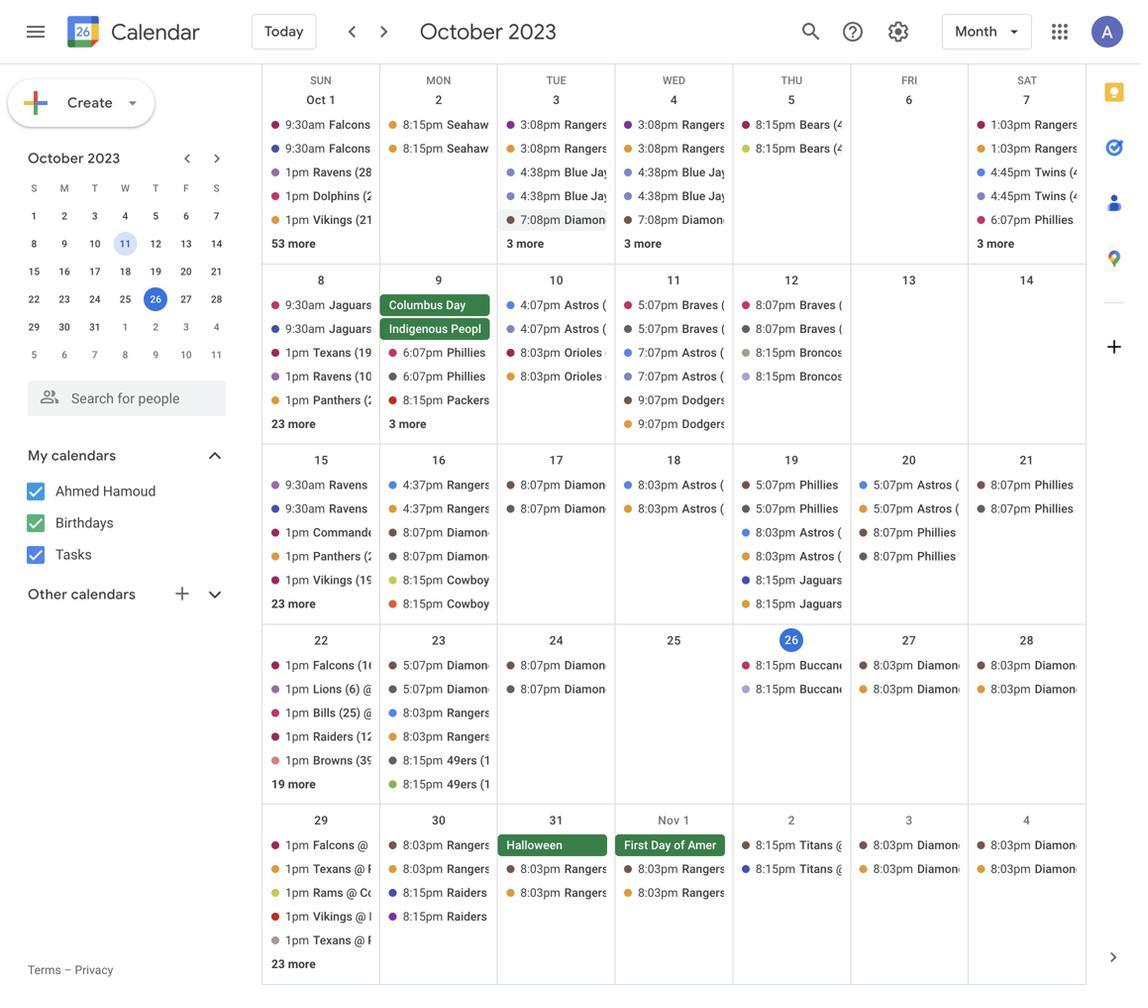 Task type: describe. For each thing, give the bounding box(es) containing it.
20 inside grid
[[903, 453, 917, 467]]

7 for 1
[[214, 210, 219, 222]]

indigenous
[[389, 322, 448, 336]]

19 1pm from the top
[[285, 934, 309, 948]]

1 4:45pm button from the top
[[968, 162, 1078, 183]]

1 up 15 'element'
[[31, 210, 37, 222]]

–
[[64, 963, 72, 977]]

november 8 element
[[113, 343, 137, 367]]

columbus day indigenous peoples' day
[[389, 298, 519, 336]]

1 right oct
[[329, 93, 336, 107]]

5 9:30am from the top
[[285, 478, 325, 492]]

2 vertical spatial 5
[[31, 349, 37, 361]]

hamoud
[[103, 483, 156, 499]]

vikings
[[313, 910, 353, 924]]

row containing s
[[19, 174, 232, 202]]

f
[[183, 182, 189, 194]]

1 horizontal spatial day
[[499, 322, 519, 336]]

2 9:07pm button from the top
[[616, 413, 725, 435]]

1 vertical spatial october
[[28, 150, 84, 167]]

27 inside "element"
[[181, 293, 192, 305]]

15 element
[[22, 260, 46, 283]]

2 4:45pm button from the top
[[968, 185, 1078, 207]]

m
[[60, 182, 69, 194]]

cell containing columbus day
[[380, 294, 519, 437]]

4:45pm for second the "4:45pm" button from the bottom of the page
[[991, 166, 1031, 179]]

oct
[[307, 93, 326, 107]]

16 inside october 2023 grid
[[59, 266, 70, 277]]

tue
[[547, 74, 567, 87]]

19 element
[[144, 260, 168, 283]]

14 1pm button from the top
[[263, 750, 372, 771]]

17 1pm from the top
[[285, 886, 309, 900]]

53
[[272, 237, 285, 251]]

22 inside 22 element
[[28, 293, 40, 305]]

w
[[121, 182, 130, 194]]

0 vertical spatial october
[[420, 18, 503, 46]]

1 horizontal spatial 25
[[667, 634, 681, 648]]

calendar
[[111, 18, 200, 46]]

12 1pm button from the top
[[263, 702, 372, 724]]

3 more button for 6:07pm
[[968, 233, 1078, 255]]

halloween button
[[498, 835, 608, 856]]

5 9:30am button from the top
[[263, 474, 372, 496]]

wed
[[663, 74, 686, 87]]

6 for oct 1
[[906, 93, 913, 107]]

0 vertical spatial 6:07pm button
[[968, 209, 1078, 231]]

november 1 element
[[113, 315, 137, 339]]

terms link
[[28, 963, 61, 977]]

create
[[67, 94, 113, 112]]

peoples'
[[451, 322, 496, 336]]

1 4:37pm button from the top
[[380, 474, 490, 496]]

row containing 22
[[19, 285, 232, 313]]

1 7:08pm from the left
[[521, 213, 561, 227]]

23 more for 8:07pm
[[272, 597, 316, 611]]

row containing 5
[[19, 341, 232, 369]]

4 1pm button from the top
[[263, 342, 372, 364]]

18 element
[[113, 260, 137, 283]]

9 for october 2023
[[62, 238, 67, 250]]

1 t from the left
[[92, 182, 98, 194]]

1pm for tenth 1pm "button"
[[285, 658, 309, 672]]

3 more for 8:15pm
[[389, 417, 427, 431]]

2 panthers from the top
[[368, 934, 416, 948]]

53 more button
[[263, 233, 372, 255]]

1 texans from the top
[[313, 862, 351, 876]]

0 vertical spatial 2023
[[508, 18, 557, 46]]

20 inside 20 element
[[181, 266, 192, 277]]

25 element
[[113, 287, 137, 311]]

2 s from the left
[[214, 182, 220, 194]]

row containing 26
[[263, 625, 1086, 805]]

18 inside october 2023 grid
[[120, 266, 131, 277]]

31 for nov 1
[[550, 814, 564, 828]]

cell containing 4:07pm
[[498, 294, 616, 437]]

23 for 8
[[272, 417, 285, 431]]

2 horizontal spatial 11
[[667, 273, 681, 287]]

calendars for my calendars
[[51, 447, 116, 465]]

cell containing halloween
[[498, 835, 616, 977]]

@ down the 1pm rams @ cowboys
[[356, 910, 366, 924]]

26 cell
[[141, 285, 171, 313]]

falcons
[[313, 839, 355, 852]]

1 vertical spatial october 2023
[[28, 150, 120, 167]]

0 vertical spatial 6:07pm
[[991, 213, 1031, 227]]

17 inside row group
[[89, 266, 101, 277]]

1 vertical spatial 21
[[1020, 453, 1034, 467]]

cowboys
[[360, 886, 409, 900]]

ahmed hamoud
[[55, 483, 156, 499]]

3 more for 6:07pm
[[977, 237, 1015, 251]]

3 9:30am from the top
[[285, 298, 325, 312]]

november 3 element
[[174, 315, 198, 339]]

23 more button for 8:07pm
[[263, 593, 372, 615]]

1 horizontal spatial 18
[[667, 453, 681, 467]]

2 horizontal spatial 19
[[785, 453, 799, 467]]

14 element
[[205, 232, 229, 256]]

indigenous peoples' day button
[[380, 318, 519, 340]]

mon
[[426, 74, 451, 87]]

more for 3rd 1pm "button" from the bottom
[[288, 777, 316, 791]]

23 for 15
[[272, 597, 285, 611]]

nov 1
[[658, 814, 691, 828]]

29 element
[[22, 315, 46, 339]]

1 vertical spatial 6:07pm
[[403, 346, 443, 360]]

@ up the 1pm rams @ cowboys
[[354, 862, 365, 876]]

7:07pm for first "7:07pm" button from the bottom of the page
[[638, 369, 678, 383]]

1pm for 14th 1pm "button" from the top of the page
[[285, 754, 309, 767]]

1 1pm button from the top
[[263, 162, 372, 183]]

13 for sun
[[903, 273, 917, 287]]

10 1pm button from the top
[[263, 654, 372, 676]]

30 element
[[53, 315, 76, 339]]

6 1pm button from the top
[[263, 389, 372, 411]]

8 for october 2023
[[31, 238, 37, 250]]

other calendars
[[28, 586, 136, 604]]

1 vertical spatial 6:07pm button
[[380, 342, 490, 364]]

21 inside 21 element
[[211, 266, 222, 277]]

9 inside november 9 element
[[153, 349, 159, 361]]

2 9:07pm from the top
[[638, 417, 678, 431]]

2 7:07pm button from the top
[[616, 365, 725, 387]]

tasks
[[55, 547, 92, 563]]

11 cell
[[110, 230, 141, 258]]

november 2 element
[[144, 315, 168, 339]]

24 element
[[83, 287, 107, 311]]

3 more for 7:08pm
[[625, 237, 662, 251]]

privacy
[[75, 963, 113, 977]]

7 1pm button from the top
[[263, 522, 372, 544]]

10 for october 2023
[[89, 238, 101, 250]]

cell containing 4:37pm
[[380, 474, 498, 617]]

1pm vikings @ packers
[[285, 910, 412, 924]]

1 1pm texans @ panthers from the top
[[285, 862, 416, 876]]

Search for people text field
[[40, 381, 214, 416]]

other
[[28, 586, 68, 604]]

14 for sun
[[1020, 273, 1034, 287]]

2 7:08pm button from the left
[[616, 209, 725, 231]]

2 vertical spatial 7
[[92, 349, 98, 361]]

31 for 1
[[89, 321, 101, 333]]

thu
[[781, 74, 803, 87]]

1pm for 2nd 1pm "button" from the top of the page
[[285, 189, 309, 203]]

0 horizontal spatial 6
[[62, 349, 67, 361]]

1 9:07pm from the top
[[638, 393, 678, 407]]

my
[[28, 447, 48, 465]]

sat
[[1018, 74, 1038, 87]]

19 for 19 more
[[272, 777, 285, 791]]

more for 7th 1pm "button" from the top
[[288, 597, 316, 611]]

1 horizontal spatial 26
[[785, 633, 799, 647]]

1:03pm for 1st 1:03pm "button" from the top of the cell containing 1:03pm
[[991, 118, 1031, 132]]

settings menu image
[[887, 20, 911, 44]]

1 9:07pm button from the top
[[616, 389, 725, 411]]

2 4:37pm button from the top
[[380, 498, 490, 520]]

31 element
[[83, 315, 107, 339]]

19 more button
[[263, 773, 372, 795]]

titans
[[371, 839, 404, 852]]

row containing 1
[[19, 202, 232, 230]]

calendar heading
[[107, 18, 200, 46]]

1pm rams @ cowboys
[[285, 886, 409, 900]]

1pm for 9th 1pm "button" from the top of the page
[[285, 573, 309, 587]]

1 up november 8 element
[[123, 321, 128, 333]]

30 for nov 1
[[432, 814, 446, 828]]

create button
[[8, 79, 154, 127]]

halloween
[[507, 839, 563, 852]]

1 horizontal spatial 15
[[314, 453, 329, 467]]

month
[[956, 23, 998, 41]]

more for 14th 1pm "button" from the bottom of the page
[[288, 237, 316, 251]]

6 for 1
[[183, 210, 189, 222]]

1 1:03pm button from the top
[[968, 114, 1078, 136]]

26 inside cell
[[150, 293, 161, 305]]

16 1pm from the top
[[285, 862, 309, 876]]

23 more for 8:15pm
[[272, 958, 316, 971]]

columbus
[[389, 298, 443, 312]]

8 1pm button from the top
[[263, 546, 372, 567]]

today button
[[252, 8, 317, 55]]

november 7 element
[[83, 343, 107, 367]]



Task type: locate. For each thing, give the bounding box(es) containing it.
6 down fri
[[906, 93, 913, 107]]

1 horizontal spatial october 2023
[[420, 18, 557, 46]]

grid
[[262, 64, 1086, 985]]

1 vertical spatial 4:45pm button
[[968, 185, 1078, 207]]

1 horizontal spatial 7:08pm
[[638, 213, 678, 227]]

3 23 more button from the top
[[263, 954, 372, 975]]

1 vertical spatial 8
[[318, 273, 325, 287]]

1pm for fifth 1pm "button" from the top
[[285, 369, 309, 383]]

grid containing oct 1
[[262, 64, 1086, 985]]

24
[[89, 293, 101, 305], [550, 634, 564, 648]]

1pm for 3rd 1pm "button" from the bottom
[[285, 706, 309, 720]]

0 vertical spatial 22
[[28, 293, 40, 305]]

1 vertical spatial 28
[[1020, 634, 1034, 648]]

0 horizontal spatial 29
[[28, 321, 40, 333]]

16
[[59, 266, 70, 277], [432, 453, 446, 467]]

9:07pm
[[638, 393, 678, 407], [638, 417, 678, 431]]

7:07pm for first "7:07pm" button from the top
[[638, 346, 678, 360]]

4 9:30am from the top
[[285, 322, 325, 336]]

3:08pm
[[521, 118, 561, 132], [638, 118, 678, 132], [521, 142, 561, 156], [638, 142, 678, 156]]

1 horizontal spatial 5
[[153, 210, 159, 222]]

14 1pm from the top
[[285, 754, 309, 767]]

1 s from the left
[[31, 182, 37, 194]]

row containing oct 1
[[263, 84, 1086, 264]]

9 1pm button from the top
[[263, 569, 372, 591]]

8:03pm
[[521, 346, 561, 360], [521, 369, 561, 383], [638, 478, 678, 492], [638, 502, 678, 516], [756, 526, 796, 540], [756, 550, 796, 564], [874, 658, 914, 672], [991, 658, 1031, 672], [874, 682, 914, 696], [991, 682, 1031, 696], [403, 706, 443, 720], [403, 730, 443, 744], [403, 839, 443, 852], [874, 839, 914, 852], [991, 839, 1031, 852], [403, 862, 443, 876], [521, 862, 561, 876], [638, 862, 678, 876], [874, 862, 914, 876], [991, 862, 1031, 876], [521, 886, 561, 900], [638, 886, 678, 900]]

4
[[671, 93, 678, 107], [123, 210, 128, 222], [214, 321, 219, 333], [1024, 814, 1031, 828]]

2 1pm texans @ panthers from the top
[[285, 934, 416, 948]]

1 4:07pm button from the top
[[498, 294, 608, 316]]

0 horizontal spatial 21
[[211, 266, 222, 277]]

0 vertical spatial 6
[[906, 93, 913, 107]]

23 more button for 8:15pm
[[263, 954, 372, 975]]

0 vertical spatial october 2023
[[420, 18, 557, 46]]

1pm for 7th 1pm "button" from the bottom
[[285, 550, 309, 564]]

2
[[436, 93, 443, 107], [62, 210, 67, 222], [153, 321, 159, 333], [789, 814, 796, 828]]

4:37pm for 1st 4:37pm button from the top of the page
[[403, 478, 443, 492]]

november 11 element
[[205, 343, 229, 367]]

2 horizontal spatial 6
[[906, 93, 913, 107]]

s
[[31, 182, 37, 194], [214, 182, 220, 194]]

1 vertical spatial 9:07pm button
[[616, 413, 725, 435]]

nov
[[658, 814, 680, 828]]

0 vertical spatial 4:45pm
[[991, 166, 1031, 179]]

6 up 13 element
[[183, 210, 189, 222]]

8 up 15 'element'
[[31, 238, 37, 250]]

None search field
[[0, 373, 246, 416]]

9:30am
[[285, 118, 325, 132], [285, 142, 325, 156], [285, 298, 325, 312], [285, 322, 325, 336], [285, 478, 325, 492], [285, 502, 325, 516]]

2 t from the left
[[153, 182, 159, 194]]

0 vertical spatial 24
[[89, 293, 101, 305]]

11 inside 11 element
[[120, 238, 131, 250]]

0 horizontal spatial 12
[[150, 238, 161, 250]]

2 horizontal spatial 9
[[436, 273, 443, 287]]

my calendars
[[28, 447, 116, 465]]

sun
[[310, 74, 332, 87]]

main drawer image
[[24, 20, 48, 44]]

29
[[28, 321, 40, 333], [314, 814, 329, 828]]

2 texans from the top
[[313, 934, 351, 948]]

7 down the 31 element
[[92, 349, 98, 361]]

12 for sun
[[785, 273, 799, 287]]

29 down 22 element
[[28, 321, 40, 333]]

7:08pm
[[521, 213, 561, 227], [638, 213, 678, 227]]

15 inside 'element'
[[28, 266, 40, 277]]

5 down thu at right
[[789, 93, 796, 107]]

0 horizontal spatial 7:08pm
[[521, 213, 561, 227]]

9:30am button
[[263, 114, 372, 136], [263, 138, 372, 160], [263, 294, 372, 316], [263, 318, 372, 340], [263, 474, 372, 496], [263, 498, 372, 520]]

add other calendars image
[[172, 584, 192, 604]]

29 inside grid
[[314, 814, 329, 828]]

november 5 element
[[22, 343, 46, 367]]

2 23 more button from the top
[[263, 593, 372, 615]]

1pm for 4th 1pm "button" from the bottom
[[285, 682, 309, 696]]

20
[[181, 266, 192, 277], [903, 453, 917, 467]]

calendars down tasks at the left of page
[[71, 586, 136, 604]]

1 vertical spatial texans
[[313, 934, 351, 948]]

21 element
[[205, 260, 229, 283]]

17 inside grid
[[550, 453, 564, 467]]

22
[[28, 293, 40, 305], [314, 634, 329, 648]]

0 vertical spatial 20
[[181, 266, 192, 277]]

1 vertical spatial 6
[[183, 210, 189, 222]]

6
[[906, 93, 913, 107], [183, 210, 189, 222], [62, 349, 67, 361]]

5 for oct 1
[[789, 93, 796, 107]]

1 23 more from the top
[[272, 417, 316, 431]]

1 vertical spatial 7:07pm button
[[616, 365, 725, 387]]

12 for october 2023
[[150, 238, 161, 250]]

11 element
[[113, 232, 137, 256]]

0 vertical spatial 27
[[181, 293, 192, 305]]

1 9:30am from the top
[[285, 118, 325, 132]]

23
[[59, 293, 70, 305], [272, 417, 285, 431], [272, 597, 285, 611], [432, 634, 446, 648], [272, 958, 285, 971]]

6 9:30am from the top
[[285, 502, 325, 516]]

27 element
[[174, 287, 198, 311]]

2 1:03pm from the top
[[991, 142, 1031, 156]]

13 element
[[174, 232, 198, 256]]

0 vertical spatial calendars
[[51, 447, 116, 465]]

day right peoples'
[[499, 322, 519, 336]]

1 1:03pm from the top
[[991, 118, 1031, 132]]

0 horizontal spatial 15
[[28, 266, 40, 277]]

tab list
[[1087, 64, 1142, 930]]

0 horizontal spatial t
[[92, 182, 98, 194]]

29 up falcons
[[314, 814, 329, 828]]

3 1pm from the top
[[285, 213, 309, 227]]

1 vertical spatial 14
[[1020, 273, 1034, 287]]

1 panthers from the top
[[368, 862, 416, 876]]

1pm falcons @ titans
[[285, 839, 404, 852]]

0 horizontal spatial 25
[[120, 293, 131, 305]]

20 element
[[174, 260, 198, 283]]

1:03pm button
[[968, 114, 1078, 136], [968, 138, 1078, 160]]

6 1pm from the top
[[285, 393, 309, 407]]

5:07pm
[[638, 298, 678, 312], [638, 322, 678, 336], [756, 478, 796, 492], [874, 478, 914, 492], [756, 502, 796, 516], [874, 502, 914, 516], [403, 658, 443, 672], [403, 682, 443, 696]]

2 horizontal spatial 5
[[789, 93, 796, 107]]

22 element
[[22, 287, 46, 311]]

4:38pm button
[[498, 162, 608, 183], [616, 162, 725, 183], [498, 185, 608, 207], [616, 185, 725, 207]]

1pm for 3rd 1pm "button" from the top of the page
[[285, 213, 309, 227]]

5
[[789, 93, 796, 107], [153, 210, 159, 222], [31, 349, 37, 361]]

10 for sun
[[550, 273, 564, 287]]

1 horizontal spatial 7:08pm button
[[616, 209, 725, 231]]

1 4:45pm from the top
[[991, 166, 1031, 179]]

1 vertical spatial 26
[[785, 633, 799, 647]]

1pm for 14th 1pm "button" from the bottom of the page
[[285, 166, 309, 179]]

1:03pm
[[991, 118, 1031, 132], [991, 142, 1031, 156]]

7 1pm from the top
[[285, 526, 309, 540]]

19 inside button
[[272, 777, 285, 791]]

calendar element
[[63, 12, 200, 55]]

terms
[[28, 963, 61, 977]]

more inside button
[[288, 777, 316, 791]]

@ down 1pm vikings @ packers
[[354, 934, 365, 948]]

1 vertical spatial 4:45pm
[[991, 189, 1031, 203]]

23 for 29
[[272, 958, 285, 971]]

5 inside grid
[[789, 93, 796, 107]]

18 1pm from the top
[[285, 910, 309, 924]]

row containing sun
[[263, 64, 1086, 87]]

12 element
[[144, 232, 168, 256]]

3 more button for 8:15pm
[[380, 413, 490, 435]]

1 horizontal spatial 9
[[153, 349, 159, 361]]

29 inside "element"
[[28, 321, 40, 333]]

7:07pm
[[638, 346, 678, 360], [638, 369, 678, 383]]

october
[[420, 18, 503, 46], [28, 150, 84, 167]]

11 inside november 11 element
[[211, 349, 222, 361]]

my calendars list
[[4, 476, 246, 571]]

calendars for other calendars
[[71, 586, 136, 604]]

3 1pm button from the top
[[263, 209, 372, 231]]

24 inside 24 element
[[89, 293, 101, 305]]

0 vertical spatial 1:03pm button
[[968, 114, 1078, 136]]

today
[[265, 23, 304, 41]]

3 23 more from the top
[[272, 958, 316, 971]]

4 inside the november 4 element
[[214, 321, 219, 333]]

1 vertical spatial 27
[[903, 634, 917, 648]]

1 horizontal spatial 21
[[1020, 453, 1034, 467]]

4:07pm right columbus day indigenous peoples' day
[[521, 298, 561, 312]]

1 vertical spatial 30
[[432, 814, 446, 828]]

0 vertical spatial 7:07pm button
[[616, 342, 725, 364]]

12 inside october 2023 grid
[[150, 238, 161, 250]]

4 9:30am button from the top
[[263, 318, 372, 340]]

privacy link
[[75, 963, 113, 977]]

19 for 19 element
[[150, 266, 161, 277]]

9 for sun
[[436, 273, 443, 287]]

november 9 element
[[144, 343, 168, 367]]

5 1pm button from the top
[[263, 365, 372, 387]]

13 for october 2023
[[181, 238, 192, 250]]

26, today element
[[144, 287, 168, 311]]

8 1pm from the top
[[285, 550, 309, 564]]

2 vertical spatial 6:07pm button
[[380, 365, 490, 387]]

23 element
[[53, 287, 76, 311]]

1 horizontal spatial 14
[[1020, 273, 1034, 287]]

0 vertical spatial 7:07pm
[[638, 346, 678, 360]]

4:37pm button
[[380, 474, 490, 496], [380, 498, 490, 520]]

6:07pm
[[991, 213, 1031, 227], [403, 346, 443, 360], [403, 369, 443, 383]]

1 7:08pm button from the left
[[498, 209, 608, 231]]

4:37pm for 1st 4:37pm button from the bottom
[[403, 502, 443, 516]]

cell containing 1:03pm
[[968, 114, 1086, 257]]

14
[[211, 238, 222, 250], [1020, 273, 1034, 287]]

13 1pm button from the top
[[263, 726, 372, 748]]

23 more button for 6:07pm
[[263, 413, 372, 435]]

0 horizontal spatial october 2023
[[28, 150, 120, 167]]

1 horizontal spatial 22
[[314, 634, 329, 648]]

28 inside october 2023 grid
[[211, 293, 222, 305]]

more for second the "4:45pm" button from the bottom of the page
[[987, 237, 1015, 251]]

4:45pm
[[991, 166, 1031, 179], [991, 189, 1031, 203]]

1pm texans @ panthers up the 1pm rams @ cowboys
[[285, 862, 416, 876]]

calendars up ahmed
[[51, 447, 116, 465]]

31 up halloween 'button'
[[550, 814, 564, 828]]

12
[[150, 238, 161, 250], [785, 273, 799, 287]]

panthers
[[368, 862, 416, 876], [368, 934, 416, 948]]

1pm texans @ panthers
[[285, 862, 416, 876], [285, 934, 416, 948]]

october 2023 up mon
[[420, 18, 557, 46]]

1 1pm from the top
[[285, 166, 309, 179]]

5 up 12 element
[[153, 210, 159, 222]]

8 down the 53 more button at the top left of the page
[[318, 273, 325, 287]]

25 inside 25 element
[[120, 293, 131, 305]]

29 for 1
[[28, 321, 40, 333]]

1:03pm for first 1:03pm "button" from the bottom of the cell containing 1:03pm
[[991, 142, 1031, 156]]

15 1pm from the top
[[285, 839, 309, 852]]

7 up 14 element
[[214, 210, 219, 222]]

november 4 element
[[205, 315, 229, 339]]

11 for 11 element
[[120, 238, 131, 250]]

3 9:30am button from the top
[[263, 294, 372, 316]]

more for the middle 6:07pm button
[[399, 417, 427, 431]]

9 up 16 element
[[62, 238, 67, 250]]

5 for 1
[[153, 210, 159, 222]]

0 horizontal spatial day
[[446, 298, 466, 312]]

16 element
[[53, 260, 76, 283]]

panthers down packers
[[368, 934, 416, 948]]

28 element
[[205, 287, 229, 311]]

12 1pm from the top
[[285, 706, 309, 720]]

8:15pm button
[[380, 114, 490, 136], [733, 114, 843, 136], [380, 138, 490, 160], [733, 138, 843, 160], [733, 342, 843, 364], [733, 365, 843, 387], [380, 389, 490, 411], [380, 569, 490, 591], [733, 569, 843, 591], [380, 593, 490, 615], [733, 593, 843, 615], [733, 654, 843, 676], [733, 678, 843, 700], [380, 750, 490, 771], [380, 773, 490, 795], [733, 835, 843, 856], [733, 858, 843, 880], [380, 882, 490, 904], [380, 906, 490, 928]]

3 more button
[[498, 233, 608, 255], [616, 233, 725, 255], [968, 233, 1078, 255], [380, 413, 490, 435]]

19 more
[[272, 777, 316, 791]]

30 for 1
[[59, 321, 70, 333]]

1pm for 2nd 1pm "button" from the bottom of the page
[[285, 730, 309, 744]]

november 10 element
[[174, 343, 198, 367]]

1 7:07pm from the top
[[638, 346, 678, 360]]

2 1:03pm button from the top
[[968, 138, 1078, 160]]

october up mon
[[420, 18, 503, 46]]

0 horizontal spatial s
[[31, 182, 37, 194]]

6 9:30am button from the top
[[263, 498, 372, 520]]

8 down november 1 element at the top of page
[[123, 349, 128, 361]]

5 1pm from the top
[[285, 369, 309, 383]]

1 4:37pm from the top
[[403, 478, 443, 492]]

19 inside october 2023 grid
[[150, 266, 161, 277]]

1 23 more button from the top
[[263, 413, 372, 435]]

5 down 29 "element"
[[31, 349, 37, 361]]

1 vertical spatial 20
[[903, 453, 917, 467]]

2 9:30am button from the top
[[263, 138, 372, 160]]

packers
[[369, 910, 412, 924]]

0 vertical spatial 17
[[89, 266, 101, 277]]

2 1pm button from the top
[[263, 185, 372, 207]]

october 2023 grid
[[19, 174, 232, 369]]

birthdays
[[55, 515, 114, 531]]

1 vertical spatial 4:37pm
[[403, 502, 443, 516]]

2 1pm from the top
[[285, 189, 309, 203]]

19
[[150, 266, 161, 277], [785, 453, 799, 467], [272, 777, 285, 791]]

4:45pm button
[[968, 162, 1078, 183], [968, 185, 1078, 207]]

4 1pm from the top
[[285, 346, 309, 360]]

14 for october 2023
[[211, 238, 222, 250]]

2 4:45pm from the top
[[991, 189, 1031, 203]]

1 vertical spatial 1:03pm
[[991, 142, 1031, 156]]

3:08pm button
[[498, 114, 608, 136], [616, 114, 725, 136], [498, 138, 608, 160], [616, 138, 725, 160]]

1 horizontal spatial 20
[[903, 453, 917, 467]]

panthers down the titans
[[368, 862, 416, 876]]

1 7:07pm button from the top
[[616, 342, 725, 364]]

0 vertical spatial 31
[[89, 321, 101, 333]]

0 vertical spatial 26
[[150, 293, 161, 305]]

2 4:37pm from the top
[[403, 502, 443, 516]]

4:07pm button
[[498, 294, 608, 316], [498, 318, 608, 340]]

1 vertical spatial 7:07pm
[[638, 369, 678, 383]]

4:07pm right peoples'
[[521, 322, 561, 336]]

1 horizontal spatial 10
[[181, 349, 192, 361]]

0 vertical spatial 9
[[62, 238, 67, 250]]

@ left the titans
[[358, 839, 368, 852]]

ahmed
[[55, 483, 100, 499]]

2 vertical spatial 19
[[272, 777, 285, 791]]

row group containing 1
[[19, 202, 232, 369]]

0 vertical spatial 15
[[28, 266, 40, 277]]

9 down november 2 element
[[153, 349, 159, 361]]

@
[[358, 839, 368, 852], [354, 862, 365, 876], [346, 886, 357, 900], [356, 910, 366, 924], [354, 934, 365, 948]]

1 vertical spatial 9
[[436, 273, 443, 287]]

1pm texans @ panthers down 1pm vikings @ packers
[[285, 934, 416, 948]]

0 horizontal spatial 17
[[89, 266, 101, 277]]

11 for november 11 element on the top
[[211, 349, 222, 361]]

9 up columbus day button in the top of the page
[[436, 273, 443, 287]]

rams
[[313, 886, 344, 900]]

1 vertical spatial 23 more button
[[263, 593, 372, 615]]

5:07pm button
[[616, 294, 725, 316], [616, 318, 725, 340], [733, 474, 843, 496], [851, 474, 961, 496], [733, 498, 843, 520], [851, 498, 961, 520], [380, 654, 490, 676], [380, 678, 490, 700]]

8 for sun
[[318, 273, 325, 287]]

14 inside october 2023 grid
[[211, 238, 222, 250]]

2023 up tue
[[508, 18, 557, 46]]

6 down 30 element
[[62, 349, 67, 361]]

texans
[[313, 862, 351, 876], [313, 934, 351, 948]]

2 7:07pm from the top
[[638, 369, 678, 383]]

13 inside october 2023 grid
[[181, 238, 192, 250]]

1 right nov
[[683, 814, 691, 828]]

0 vertical spatial 23 more button
[[263, 413, 372, 435]]

1 vertical spatial 4:37pm button
[[380, 498, 490, 520]]

0 vertical spatial 1:03pm
[[991, 118, 1031, 132]]

0 horizontal spatial 10
[[89, 238, 101, 250]]

7 for oct 1
[[1024, 93, 1031, 107]]

2 9:30am from the top
[[285, 142, 325, 156]]

13 1pm from the top
[[285, 730, 309, 744]]

november 6 element
[[53, 343, 76, 367]]

row
[[263, 64, 1086, 87], [263, 84, 1086, 264], [19, 174, 232, 202], [19, 202, 232, 230], [19, 230, 232, 258], [19, 258, 232, 285], [263, 264, 1086, 445], [19, 285, 232, 313], [19, 313, 232, 341], [19, 341, 232, 369], [263, 445, 1086, 625], [263, 625, 1086, 805], [263, 805, 1086, 985]]

1 horizontal spatial 31
[[550, 814, 564, 828]]

9
[[62, 238, 67, 250], [436, 273, 443, 287], [153, 349, 159, 361]]

1 horizontal spatial 11
[[211, 349, 222, 361]]

@ right rams
[[346, 886, 357, 900]]

day up indigenous peoples' day button
[[446, 298, 466, 312]]

23 more
[[272, 417, 316, 431], [272, 597, 316, 611], [272, 958, 316, 971]]

cell
[[263, 114, 380, 257], [380, 114, 498, 257], [498, 114, 616, 257], [616, 114, 733, 257], [733, 114, 851, 257], [851, 114, 969, 257], [968, 114, 1086, 257], [263, 294, 380, 437], [380, 294, 519, 437], [498, 294, 616, 437], [616, 294, 733, 437], [733, 294, 851, 437], [851, 294, 969, 437], [263, 474, 380, 617], [380, 474, 498, 617], [498, 474, 616, 617], [616, 474, 733, 617], [733, 474, 851, 617], [851, 474, 969, 617], [968, 474, 1086, 617], [263, 654, 380, 797], [380, 654, 498, 797], [498, 654, 616, 797], [733, 654, 851, 797], [851, 654, 969, 797], [968, 654, 1086, 797], [263, 835, 416, 977], [380, 835, 498, 977], [498, 835, 616, 977], [616, 835, 733, 977], [733, 835, 851, 977], [851, 835, 969, 977], [968, 835, 1086, 977]]

0 horizontal spatial october
[[28, 150, 84, 167]]

1
[[329, 93, 336, 107], [31, 210, 37, 222], [123, 321, 128, 333], [683, 814, 691, 828]]

2 horizontal spatial 8
[[318, 273, 325, 287]]

1 9:30am button from the top
[[263, 114, 372, 136]]

1 horizontal spatial 12
[[785, 273, 799, 287]]

53 more
[[272, 237, 316, 251]]

29 for nov 1
[[314, 814, 329, 828]]

23 more button
[[263, 413, 372, 435], [263, 593, 372, 615], [263, 954, 372, 975]]

1pm for 4th 1pm "button" from the top
[[285, 346, 309, 360]]

1pm for 7th 1pm "button" from the top
[[285, 526, 309, 540]]

23 inside grid
[[59, 293, 70, 305]]

texans down falcons
[[313, 862, 351, 876]]

t left w
[[92, 182, 98, 194]]

4:37pm
[[403, 478, 443, 492], [403, 502, 443, 516]]

t left f
[[153, 182, 159, 194]]

s left m
[[31, 182, 37, 194]]

0 vertical spatial 23 more
[[272, 417, 316, 431]]

month button
[[943, 8, 1033, 55]]

0 vertical spatial 9:07pm
[[638, 393, 678, 407]]

13
[[181, 238, 192, 250], [903, 273, 917, 287]]

texans down vikings
[[313, 934, 351, 948]]

1 vertical spatial 10
[[550, 273, 564, 287]]

6 inside grid
[[906, 93, 913, 107]]

4:38pm
[[521, 166, 561, 179], [638, 166, 678, 179], [521, 189, 561, 203], [638, 189, 678, 203]]

23 more for 6:07pm
[[272, 417, 316, 431]]

18
[[120, 266, 131, 277], [667, 453, 681, 467]]

0 vertical spatial 25
[[120, 293, 131, 305]]

1 vertical spatial 15
[[314, 453, 329, 467]]

2 4:07pm from the top
[[521, 322, 561, 336]]

0 vertical spatial 28
[[211, 293, 222, 305]]

october 2023
[[420, 18, 557, 46], [28, 150, 120, 167]]

15
[[28, 266, 40, 277], [314, 453, 329, 467]]

9 1pm from the top
[[285, 573, 309, 587]]

8:03pm button
[[498, 342, 608, 364], [498, 365, 608, 387], [616, 474, 725, 496], [616, 498, 725, 520], [733, 522, 843, 544], [733, 546, 843, 567], [851, 654, 961, 676], [968, 654, 1078, 676], [851, 678, 961, 700], [968, 678, 1078, 700], [380, 702, 490, 724], [380, 726, 490, 748], [380, 835, 490, 856], [851, 835, 961, 856], [968, 835, 1078, 856], [380, 858, 490, 880], [498, 858, 608, 880], [616, 858, 725, 880], [851, 858, 961, 880], [968, 858, 1078, 880], [498, 882, 608, 904], [616, 882, 725, 904]]

1 horizontal spatial 27
[[903, 634, 917, 648]]

31 down 24 element
[[89, 321, 101, 333]]

calendars inside other calendars "dropdown button"
[[71, 586, 136, 604]]

1 vertical spatial 18
[[667, 453, 681, 467]]

row group
[[19, 202, 232, 369]]

2 4:07pm button from the top
[[498, 318, 608, 340]]

11 1pm button from the top
[[263, 678, 372, 700]]

october up m
[[28, 150, 84, 167]]

28
[[211, 293, 222, 305], [1020, 634, 1034, 648]]

fri
[[902, 74, 918, 87]]

1 horizontal spatial 16
[[432, 453, 446, 467]]

31 inside october 2023 grid
[[89, 321, 101, 333]]

terms – privacy
[[28, 963, 113, 977]]

more for 4th 1pm "button" from the top
[[288, 417, 316, 431]]

7:08pm button
[[498, 209, 608, 231], [616, 209, 725, 231]]

0 horizontal spatial 22
[[28, 293, 40, 305]]

1 vertical spatial 1:03pm button
[[968, 138, 1078, 160]]

other calendars button
[[4, 579, 246, 610]]

oct 1
[[307, 93, 336, 107]]

1pm button
[[263, 162, 372, 183], [263, 185, 372, 207], [263, 209, 372, 231], [263, 342, 372, 364], [263, 365, 372, 387], [263, 389, 372, 411], [263, 522, 372, 544], [263, 546, 372, 567], [263, 569, 372, 591], [263, 654, 372, 676], [263, 678, 372, 700], [263, 702, 372, 724], [263, 726, 372, 748], [263, 750, 372, 771]]

3 more button for 7:08pm
[[616, 233, 725, 255]]

10 1pm from the top
[[285, 658, 309, 672]]

17 element
[[83, 260, 107, 283]]

4:45pm for second the "4:45pm" button
[[991, 189, 1031, 203]]

1pm for ninth 1pm "button" from the bottom of the page
[[285, 393, 309, 407]]

1 vertical spatial 2023
[[88, 150, 120, 167]]

2 23 more from the top
[[272, 597, 316, 611]]

1 vertical spatial 23 more
[[272, 597, 316, 611]]

2 horizontal spatial 10
[[550, 273, 564, 287]]

8 inside november 8 element
[[123, 349, 128, 361]]

s right f
[[214, 182, 220, 194]]

1 horizontal spatial 28
[[1020, 634, 1034, 648]]

0 horizontal spatial 7
[[92, 349, 98, 361]]

2023 down create
[[88, 150, 120, 167]]

1 horizontal spatial 24
[[550, 634, 564, 648]]

2 vertical spatial 10
[[181, 349, 192, 361]]

0 horizontal spatial 26
[[150, 293, 161, 305]]

0 horizontal spatial 2023
[[88, 150, 120, 167]]

calendars inside my calendars dropdown button
[[51, 447, 116, 465]]

more
[[288, 237, 316, 251], [517, 237, 544, 251], [634, 237, 662, 251], [987, 237, 1015, 251], [288, 417, 316, 431], [399, 417, 427, 431], [288, 597, 316, 611], [288, 777, 316, 791], [288, 958, 316, 971]]

more inside button
[[288, 237, 316, 251]]

30 inside october 2023 grid
[[59, 321, 70, 333]]

1 4:07pm from the top
[[521, 298, 561, 312]]

2 vertical spatial 23 more
[[272, 958, 316, 971]]

0 vertical spatial 16
[[59, 266, 70, 277]]

0 horizontal spatial 5
[[31, 349, 37, 361]]

2 7:08pm from the left
[[638, 213, 678, 227]]

columbus day button
[[380, 294, 490, 316]]

11 1pm from the top
[[285, 682, 309, 696]]

10 element
[[83, 232, 107, 256]]

2 vertical spatial 6:07pm
[[403, 369, 443, 383]]

october 2023 up m
[[28, 150, 120, 167]]

my calendars button
[[4, 440, 246, 472]]

7 down sat on the right top of the page
[[1024, 93, 1031, 107]]



Task type: vqa. For each thing, say whether or not it's contained in the screenshot.
bottommost the 29
yes



